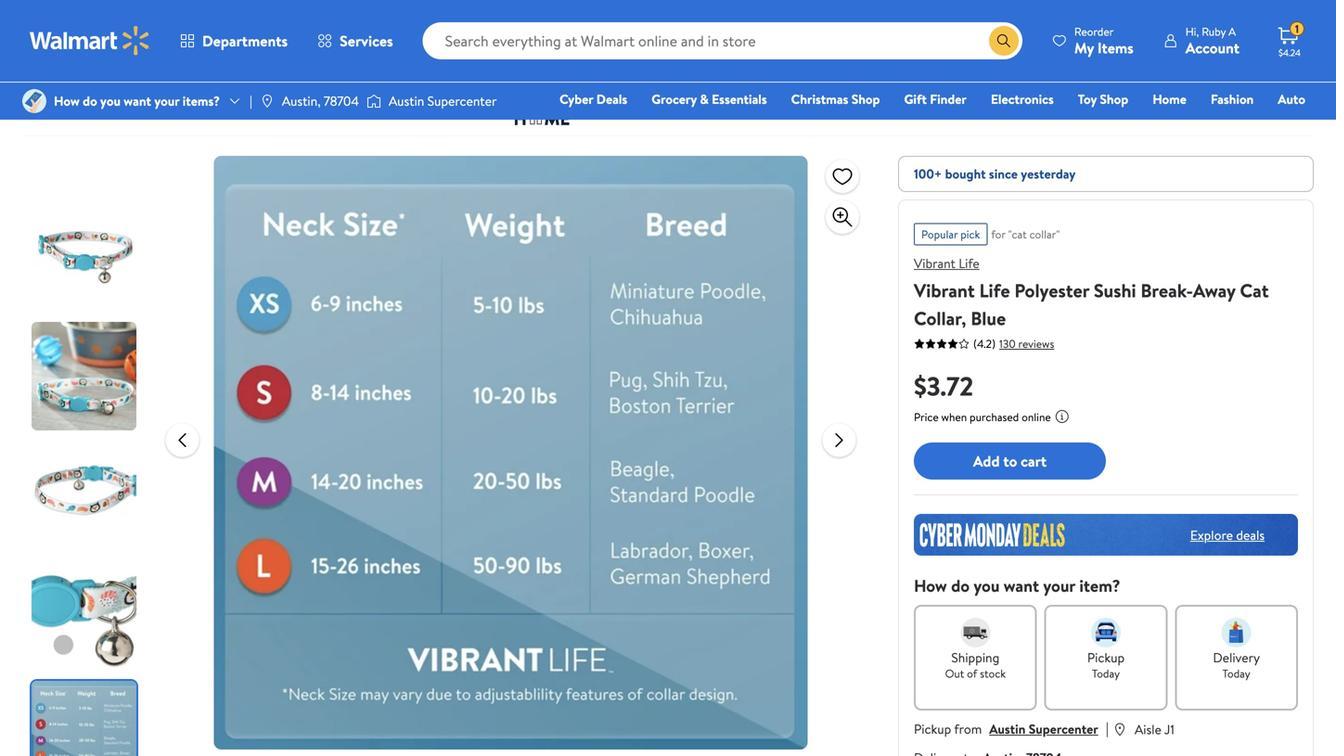 Task type: vqa. For each thing, say whether or not it's contained in the screenshot.


Task type: describe. For each thing, give the bounding box(es) containing it.
 image for austin supercenter
[[367, 92, 381, 110]]

reorder
[[1075, 24, 1114, 39]]

you for how do you want your items?
[[100, 92, 121, 110]]

vibrant life pet supplies link
[[66, 45, 204, 63]]

vibrant life polyester sushi break-away cat collar, blue - image 1 of 6 image
[[32, 202, 140, 311]]

0 vertical spatial austin
[[389, 92, 424, 110]]

previous media item image
[[171, 429, 194, 452]]

1 horizontal spatial |
[[1106, 718, 1109, 739]]

how do you want your items?
[[54, 92, 220, 110]]

popular pick
[[922, 226, 981, 242]]

debit
[[1195, 116, 1227, 134]]

blue
[[971, 305, 1007, 331]]

pick
[[961, 226, 981, 242]]

away
[[1194, 278, 1236, 304]]

2 / from the left
[[211, 45, 216, 63]]

leashes,
[[360, 45, 406, 63]]

vibrant down the vibrant life link
[[914, 278, 975, 304]]

harnesses
[[433, 45, 490, 63]]

grocery
[[652, 90, 697, 108]]

100+ bought since yesterday
[[914, 165, 1076, 183]]

78704
[[324, 92, 359, 110]]

toy shop link
[[1070, 89, 1137, 109]]

gift finder link
[[896, 89, 975, 109]]

vibrant life polyester sushi break-away cat collar, blue image
[[214, 156, 808, 750]]

"cat
[[1009, 226, 1027, 242]]

explore deals link
[[1183, 519, 1273, 552]]

shop for toy shop
[[1100, 90, 1129, 108]]

delivery
[[1214, 649, 1261, 667]]

auto
[[1279, 90, 1306, 108]]

vibrant down popular
[[914, 254, 956, 272]]

your for items?
[[154, 92, 179, 110]]

one
[[1164, 116, 1192, 134]]

yesterday
[[1021, 165, 1076, 183]]

break-
[[1141, 278, 1194, 304]]

cart
[[1021, 451, 1047, 471]]

add to cart button
[[914, 443, 1107, 480]]

life up how do you want your items?
[[111, 45, 132, 63]]

account
[[1186, 38, 1240, 58]]

how for how do you want your items?
[[54, 92, 80, 110]]

next media item image
[[828, 429, 851, 452]]

your for item?
[[1044, 575, 1076, 598]]

delivery today
[[1214, 649, 1261, 682]]

reorder my items
[[1075, 24, 1134, 58]]

austin, 78704
[[282, 92, 359, 110]]

my
[[1075, 38, 1094, 58]]

hi, ruby a account
[[1186, 24, 1240, 58]]

130 reviews link
[[996, 336, 1055, 352]]

supercenter inside pickup from austin supercenter |
[[1029, 720, 1099, 738]]

toy
[[1078, 90, 1097, 108]]

pickup today
[[1088, 649, 1125, 682]]

items?
[[183, 92, 220, 110]]

aisle
[[1135, 721, 1162, 739]]

130
[[1000, 336, 1016, 352]]

cyber
[[560, 90, 594, 108]]

walmart+
[[1251, 116, 1306, 134]]

when
[[942, 409, 967, 425]]

christmas shop
[[792, 90, 880, 108]]

j1
[[1165, 721, 1175, 739]]

1 / from the left
[[54, 45, 59, 63]]

electronics link
[[983, 89, 1063, 109]]

vibrant life pet collars, leashes, and harnesses link
[[223, 45, 490, 63]]

ruby
[[1202, 24, 1226, 39]]

$4.24
[[1279, 46, 1301, 59]]

price
[[914, 409, 939, 425]]

vibrant life polyester sushi break-away cat collar, blue - image 3 of 6 image
[[32, 442, 140, 550]]

today for pickup
[[1093, 666, 1120, 682]]

intent image for pickup image
[[1092, 618, 1121, 648]]

registry link
[[1084, 115, 1148, 135]]

pets link
[[22, 45, 47, 63]]

grocery & essentials
[[652, 90, 767, 108]]

intent image for shipping image
[[961, 618, 991, 648]]

do for how do you want your items?
[[83, 92, 97, 110]]

reviews
[[1019, 336, 1055, 352]]

(4.2)
[[974, 336, 996, 352]]

fashion
[[1211, 90, 1254, 108]]

ad disclaimer and feedback for skylinedisplayad image
[[1300, 98, 1314, 113]]

registry
[[1092, 116, 1140, 134]]

pickup for pickup from austin supercenter |
[[914, 720, 952, 738]]

austin,
[[282, 92, 321, 110]]

add to favorites list, vibrant life polyester sushi break-away cat collar, blue image
[[832, 165, 854, 188]]

vibrant life polyester sushi break-away cat collar, blue - image 4 of 6 image
[[32, 562, 140, 670]]

item?
[[1080, 575, 1121, 598]]

add
[[974, 451, 1000, 471]]

and
[[410, 45, 430, 63]]

1
[[1296, 21, 1300, 37]]

essentials
[[712, 90, 767, 108]]

0 vertical spatial |
[[250, 92, 252, 110]]

search icon image
[[997, 33, 1012, 48]]

bought
[[946, 165, 986, 183]]

shipping out of stock
[[946, 649, 1006, 682]]

cat
[[1241, 278, 1269, 304]]

austin supercenter button
[[990, 720, 1099, 738]]

today for delivery
[[1223, 666, 1251, 682]]



Task type: locate. For each thing, give the bounding box(es) containing it.
departments
[[202, 31, 288, 51]]

services button
[[303, 19, 408, 63]]

vibrant life polyester sushi break-away cat collar, blue - image 2 of 6 image
[[32, 322, 140, 431]]

pickup left from
[[914, 720, 952, 738]]

walmart+ link
[[1242, 115, 1314, 135]]

pets / vibrant life pet supplies / vibrant life pet collars, leashes, and harnesses
[[22, 45, 490, 63]]

your
[[154, 92, 179, 110], [1044, 575, 1076, 598]]

how for how do you want your item?
[[914, 575, 948, 598]]

you up intent image for shipping
[[974, 575, 1000, 598]]

electronics
[[991, 90, 1054, 108]]

intent image for delivery image
[[1222, 618, 1252, 648]]

grocery & essentials link
[[643, 89, 776, 109]]

|
[[250, 92, 252, 110], [1106, 718, 1109, 739]]

shop up "registry" link at the top of page
[[1100, 90, 1129, 108]]

pet
[[135, 45, 154, 63], [292, 45, 311, 63]]

pets
[[22, 45, 47, 63]]

collars,
[[314, 45, 357, 63]]

0 vertical spatial pickup
[[1088, 649, 1125, 667]]

today inside pickup today
[[1093, 666, 1120, 682]]

want left item?
[[1004, 575, 1040, 598]]

1 vertical spatial supercenter
[[1029, 720, 1099, 738]]

supercenter
[[428, 92, 497, 110], [1029, 720, 1099, 738]]

one debit link
[[1155, 115, 1235, 135]]

2 pet from the left
[[292, 45, 311, 63]]

today inside the delivery today
[[1223, 666, 1251, 682]]

1 horizontal spatial pet
[[292, 45, 311, 63]]

1 vertical spatial |
[[1106, 718, 1109, 739]]

vibrant right supplies on the left of the page
[[223, 45, 265, 63]]

how up out on the right of the page
[[914, 575, 948, 598]]

austin inside pickup from austin supercenter |
[[990, 720, 1026, 738]]

for
[[992, 226, 1006, 242]]

auto link
[[1270, 89, 1314, 109]]

for "cat collar"
[[992, 226, 1060, 242]]

explore
[[1191, 526, 1234, 544]]

&
[[700, 90, 709, 108]]

0 horizontal spatial supercenter
[[428, 92, 497, 110]]

1 horizontal spatial  image
[[367, 92, 381, 110]]

want
[[124, 92, 151, 110], [1004, 575, 1040, 598]]

departments button
[[165, 19, 303, 63]]

austin down and
[[389, 92, 424, 110]]

0 horizontal spatial  image
[[22, 89, 46, 113]]

| left aisle
[[1106, 718, 1109, 739]]

1 horizontal spatial do
[[952, 575, 970, 598]]

1 pet from the left
[[135, 45, 154, 63]]

want down vibrant life pet supplies link
[[124, 92, 151, 110]]

2 today from the left
[[1223, 666, 1251, 682]]

Search search field
[[423, 22, 1023, 59]]

cyber deals
[[560, 90, 628, 108]]

pickup down intent image for pickup
[[1088, 649, 1125, 667]]

| down pets / vibrant life pet supplies / vibrant life pet collars, leashes, and harnesses
[[250, 92, 252, 110]]

1 vertical spatial austin
[[990, 720, 1026, 738]]

0 vertical spatial your
[[154, 92, 179, 110]]

0 horizontal spatial your
[[154, 92, 179, 110]]

1 horizontal spatial supercenter
[[1029, 720, 1099, 738]]

(4.2) 130 reviews
[[974, 336, 1055, 352]]

/ right supplies on the left of the page
[[211, 45, 216, 63]]

purchased
[[970, 409, 1019, 425]]

cyber monday deals image
[[914, 514, 1299, 556]]

 image down pets
[[22, 89, 46, 113]]

0 horizontal spatial |
[[250, 92, 252, 110]]

vibrant life link
[[914, 254, 980, 272]]

want for item?
[[1004, 575, 1040, 598]]

price when purchased online
[[914, 409, 1051, 425]]

0 vertical spatial you
[[100, 92, 121, 110]]

0 horizontal spatial how
[[54, 92, 80, 110]]

0 horizontal spatial you
[[100, 92, 121, 110]]

aisle j1
[[1135, 721, 1175, 739]]

since
[[989, 165, 1018, 183]]

today down intent image for pickup
[[1093, 666, 1120, 682]]

0 vertical spatial how
[[54, 92, 80, 110]]

home link
[[1145, 89, 1196, 109]]

stock
[[980, 666, 1006, 682]]

austin right from
[[990, 720, 1026, 738]]

vibrant life vibrant life polyester sushi break-away cat collar, blue
[[914, 254, 1269, 331]]

do down the walmart image
[[83, 92, 97, 110]]

gift
[[905, 90, 927, 108]]

walmart image
[[30, 26, 150, 56]]

christmas
[[792, 90, 849, 108]]

0 horizontal spatial do
[[83, 92, 97, 110]]

sponsored
[[1245, 98, 1296, 114]]

add to cart
[[974, 451, 1047, 471]]

1 horizontal spatial today
[[1223, 666, 1251, 682]]

shop for christmas shop
[[852, 90, 880, 108]]

1 vertical spatial want
[[1004, 575, 1040, 598]]

your left item?
[[1044, 575, 1076, 598]]

austin supercenter
[[389, 92, 497, 110]]

0 horizontal spatial shop
[[852, 90, 880, 108]]

vibrant right pets
[[66, 45, 108, 63]]

deals
[[1237, 526, 1265, 544]]

shop right christmas
[[852, 90, 880, 108]]

/ right pets link
[[54, 45, 59, 63]]

0 horizontal spatial austin
[[389, 92, 424, 110]]

supercenter down harnesses
[[428, 92, 497, 110]]

supplies
[[158, 45, 204, 63]]

want for items?
[[124, 92, 151, 110]]

collar"
[[1030, 226, 1060, 242]]

today
[[1093, 666, 1120, 682], [1223, 666, 1251, 682]]

2 shop from the left
[[1100, 90, 1129, 108]]

 image right "78704"
[[367, 92, 381, 110]]

1 shop from the left
[[852, 90, 880, 108]]

deals
[[597, 90, 628, 108]]

do up intent image for shipping
[[952, 575, 970, 598]]

your left items?
[[154, 92, 179, 110]]

life up austin,
[[268, 45, 289, 63]]

to
[[1004, 451, 1018, 471]]

 image for how do you want your items?
[[22, 89, 46, 113]]

services
[[340, 31, 393, 51]]

1 horizontal spatial you
[[974, 575, 1000, 598]]

from
[[955, 720, 982, 738]]

1 vertical spatial how
[[914, 575, 948, 598]]

1 horizontal spatial how
[[914, 575, 948, 598]]

today down the intent image for delivery
[[1223, 666, 1251, 682]]

/
[[54, 45, 59, 63], [211, 45, 216, 63]]

you for how do you want your item?
[[974, 575, 1000, 598]]

$3.72
[[914, 368, 974, 404]]

life up blue
[[980, 278, 1010, 304]]

how down the walmart image
[[54, 92, 80, 110]]

do
[[83, 92, 97, 110], [952, 575, 970, 598]]

vibrant life polyester sushi break-away cat collar, blue - image 5 of 6 image
[[32, 681, 140, 757]]

out
[[946, 666, 965, 682]]

0 horizontal spatial /
[[54, 45, 59, 63]]

1 vertical spatial pickup
[[914, 720, 952, 738]]

Walmart Site-Wide search field
[[423, 22, 1023, 59]]

polyester
[[1015, 278, 1090, 304]]

zoom image modal image
[[832, 206, 854, 228]]

you down vibrant life pet supplies link
[[100, 92, 121, 110]]

finder
[[930, 90, 967, 108]]

explore deals
[[1191, 526, 1265, 544]]

pickup
[[1088, 649, 1125, 667], [914, 720, 952, 738]]

1 vertical spatial your
[[1044, 575, 1076, 598]]

supercenter down pickup today
[[1029, 720, 1099, 738]]

0 horizontal spatial pet
[[135, 45, 154, 63]]

0 horizontal spatial pickup
[[914, 720, 952, 738]]

pickup inside pickup from austin supercenter |
[[914, 720, 952, 738]]

pickup for pickup today
[[1088, 649, 1125, 667]]

0 horizontal spatial today
[[1093, 666, 1120, 682]]

sushi
[[1094, 278, 1137, 304]]

auto registry
[[1092, 90, 1306, 134]]

1 horizontal spatial /
[[211, 45, 216, 63]]

life
[[111, 45, 132, 63], [268, 45, 289, 63], [959, 254, 980, 272], [980, 278, 1010, 304]]

popular
[[922, 226, 958, 242]]

how do you want your item?
[[914, 575, 1121, 598]]

online
[[1022, 409, 1051, 425]]

1 vertical spatial you
[[974, 575, 1000, 598]]

 image
[[22, 89, 46, 113], [367, 92, 381, 110]]

1 horizontal spatial shop
[[1100, 90, 1129, 108]]

legal information image
[[1055, 409, 1070, 424]]

of
[[967, 666, 978, 682]]

1 horizontal spatial want
[[1004, 575, 1040, 598]]

1 horizontal spatial austin
[[990, 720, 1026, 738]]

a
[[1229, 24, 1237, 39]]

pet left collars,
[[292, 45, 311, 63]]

1 vertical spatial do
[[952, 575, 970, 598]]

1 today from the left
[[1093, 666, 1120, 682]]

how
[[54, 92, 80, 110], [914, 575, 948, 598]]

cyber deals link
[[551, 89, 636, 109]]

0 vertical spatial do
[[83, 92, 97, 110]]

 image
[[260, 94, 275, 109]]

1 horizontal spatial your
[[1044, 575, 1076, 598]]

shipping
[[952, 649, 1000, 667]]

pet left supplies on the left of the page
[[135, 45, 154, 63]]

0 horizontal spatial want
[[124, 92, 151, 110]]

life down pick
[[959, 254, 980, 272]]

0 vertical spatial supercenter
[[428, 92, 497, 110]]

you
[[100, 92, 121, 110], [974, 575, 1000, 598]]

items
[[1098, 38, 1134, 58]]

0 vertical spatial want
[[124, 92, 151, 110]]

vibrant
[[66, 45, 108, 63], [223, 45, 265, 63], [914, 254, 956, 272], [914, 278, 975, 304]]

do for how do you want your item?
[[952, 575, 970, 598]]

christmas shop link
[[783, 89, 889, 109]]

1 horizontal spatial pickup
[[1088, 649, 1125, 667]]

fashion link
[[1203, 89, 1263, 109]]



